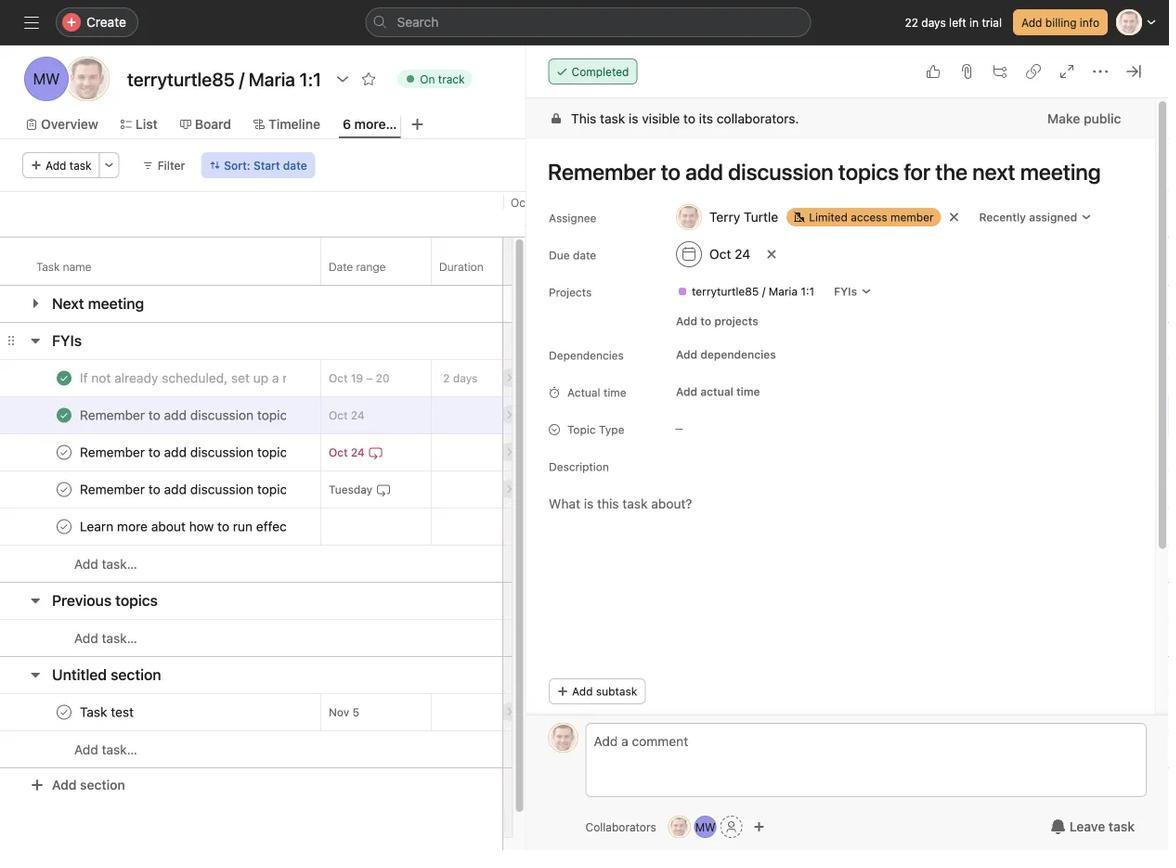 Task type: describe. For each thing, give the bounding box(es) containing it.
type
[[599, 424, 624, 437]]

oct up tuesday
[[329, 446, 348, 459]]

fyis inside popup button
[[834, 285, 857, 298]]

repeats image for tuesday
[[376, 483, 391, 497]]

add inside 'button'
[[46, 159, 66, 172]]

task name
[[36, 261, 91, 274]]

add down add to projects
[[676, 348, 697, 361]]

list link
[[121, 114, 158, 135]]

next
[[52, 295, 84, 313]]

maria
[[769, 285, 798, 298]]

date inside 'remember to add discussion topics for the next meeting' dialog
[[573, 249, 596, 262]]

show options image
[[336, 72, 350, 86]]

add task button
[[22, 152, 100, 178]]

collaborators.
[[717, 111, 799, 126]]

recently assigned
[[979, 211, 1077, 224]]

add up 'add section'
[[74, 743, 98, 758]]

0 horizontal spatial tt button
[[549, 724, 578, 753]]

3 add task… from the top
[[74, 743, 137, 758]]

add to projects button
[[668, 308, 767, 334]]

add billing info button
[[1014, 9, 1108, 35]]

description
[[549, 461, 609, 474]]

limited access member
[[809, 211, 934, 224]]

recently assigned button
[[971, 204, 1101, 230]]

filter
[[158, 159, 185, 172]]

add task… button for third add task… row from the bottom of the page
[[52, 555, 137, 575]]

add dependencies button
[[668, 342, 784, 368]]

—
[[675, 424, 683, 434]]

task
[[36, 261, 60, 274]]

copy task link image
[[1027, 64, 1041, 79]]

6
[[343, 117, 351, 132]]

is
[[629, 111, 638, 126]]

visible
[[642, 111, 680, 126]]

Task test text field
[[76, 704, 139, 722]]

add inside dropdown button
[[676, 386, 697, 399]]

completed checkbox for oct 19
[[53, 367, 75, 390]]

on
[[420, 72, 435, 85]]

time inside add actual time dropdown button
[[736, 386, 760, 399]]

this task is visible to its collaborators.
[[571, 111, 799, 126]]

in
[[970, 16, 979, 29]]

access
[[851, 211, 887, 224]]

assigned
[[1029, 211, 1077, 224]]

1 vertical spatial oct 24
[[329, 409, 365, 422]]

1 add task… row from the top
[[0, 545, 503, 583]]

dependencies
[[700, 348, 776, 361]]

add actual time button
[[668, 379, 768, 405]]

remove assignee image
[[949, 212, 960, 223]]

dependencies
[[549, 349, 624, 362]]

untitled
[[52, 667, 107, 684]]

remember to add discussion topics for the next meeting cell for oct 24
[[0, 434, 321, 472]]

add task… button for third add task… row
[[52, 740, 137, 761]]

2 add task… from the top
[[74, 631, 137, 647]]

If not already scheduled, set up a recurring 1:1 meeting in your calendar text field
[[76, 369, 287, 388]]

2 collapse task list for this section image from the top
[[28, 594, 43, 609]]

previous topics
[[52, 592, 158, 610]]

remember to add discussion topics for the next meeting cell for tuesday
[[0, 471, 321, 509]]

5
[[353, 707, 360, 720]]

if not already scheduled, set up a recurring 1:1 meeting in your calendar cell
[[0, 360, 321, 398]]

add dependencies
[[676, 348, 776, 361]]

completed checkbox for oct 24
[[53, 442, 75, 464]]

days
[[922, 16, 946, 29]]

projects
[[714, 315, 758, 328]]

oct inside oct 24 dropdown button
[[709, 247, 731, 262]]

sort:
[[224, 159, 250, 172]]

attachments: add a file to this task, remember to add discussion topics for the next meeting image
[[960, 64, 975, 79]]

add down task test text box
[[52, 778, 77, 793]]

2 task… from the top
[[102, 631, 137, 647]]

completed image for completed option related to tuesday
[[53, 479, 75, 501]]

1 remember to add discussion topics for the next meeting cell from the top
[[0, 397, 321, 435]]

its
[[699, 111, 713, 126]]

create button
[[56, 7, 138, 37]]

2 completed checkbox from the top
[[53, 405, 75, 427]]

expand task list for this section image
[[28, 296, 43, 311]]

completed image for completed option within the if not already scheduled, set up a recurring 1:1 meeting in your calendar cell
[[53, 367, 75, 390]]

sort: start date
[[224, 159, 307, 172]]

completed image for completed checkbox
[[53, 516, 75, 538]]

actual time
[[567, 386, 626, 399]]

search
[[397, 14, 439, 30]]

1 scroll right to task image from the top
[[504, 373, 516, 384]]

on track
[[420, 72, 465, 85]]

2 vertical spatial 24
[[351, 446, 365, 459]]

remember to add discussion topics for the next meeting text field for completed option related to tuesday
[[76, 481, 287, 499]]

more…
[[355, 117, 397, 132]]

topics
[[115, 592, 158, 610]]

make
[[1047, 111, 1080, 126]]

make public button
[[1035, 102, 1133, 136]]

22 days left in trial
[[905, 16, 1002, 29]]

create
[[86, 14, 126, 30]]

completed image for completed option within the task test 'cell'
[[53, 702, 75, 724]]

22
[[905, 16, 919, 29]]

task for leave
[[1109, 820, 1135, 835]]

name
[[63, 261, 91, 274]]

assignee
[[549, 212, 596, 225]]

tt for the bottom tt 'button'
[[673, 821, 687, 834]]

close details image
[[1127, 64, 1142, 79]]

tt for left tt 'button'
[[556, 732, 571, 745]]

this
[[571, 111, 596, 126]]

learn more about how to run effective 1:1s cell
[[0, 508, 321, 546]]

oct down oct 19 – 20
[[329, 409, 348, 422]]

topic
[[567, 424, 596, 437]]

oct 24 inside dropdown button
[[709, 247, 750, 262]]

nov
[[329, 707, 350, 720]]

topic type
[[567, 424, 624, 437]]

remember to add discussion topics for the next meeting dialog
[[526, 46, 1170, 851]]

search list box
[[366, 7, 811, 37]]

previous topics button
[[52, 584, 158, 618]]

task for this
[[600, 111, 625, 126]]

completed
[[572, 65, 629, 78]]

untitled section button
[[52, 659, 161, 692]]

— button
[[668, 416, 779, 442]]

1 task… from the top
[[102, 557, 137, 572]]

oct 19 – 20
[[329, 372, 390, 385]]

section for untitled section
[[111, 667, 161, 684]]

board
[[195, 117, 231, 132]]

actual
[[700, 386, 733, 399]]

on track button
[[389, 66, 481, 92]]

expand sidebar image
[[24, 15, 39, 30]]

6 more…
[[343, 117, 397, 132]]



Task type: locate. For each thing, give the bounding box(es) containing it.
tt
[[78, 70, 96, 88], [556, 732, 571, 745], [673, 821, 687, 834]]

tt down "add subtask" button at the bottom of page
[[556, 732, 571, 745]]

subtask
[[596, 686, 637, 699]]

leave task button
[[1039, 811, 1147, 844]]

member
[[891, 211, 934, 224]]

3 task… from the top
[[102, 743, 137, 758]]

1 vertical spatial add task… row
[[0, 620, 503, 658]]

0 likes. click to like this task image
[[926, 64, 941, 79]]

add down overview link
[[46, 159, 66, 172]]

remember to add discussion topics for the next meeting text field down remember to add discussion topics for the next meeting text field
[[76, 481, 287, 499]]

2 completed image from the top
[[53, 405, 75, 427]]

task… down task test text box
[[102, 743, 137, 758]]

3 completed checkbox from the top
[[53, 442, 75, 464]]

2 remember to add discussion topics for the next meeting cell from the top
[[0, 434, 321, 472]]

1 horizontal spatial fyis
[[834, 285, 857, 298]]

date right start
[[283, 159, 307, 172]]

1 vertical spatial tt
[[556, 732, 571, 745]]

completed image for fourth completed option from the bottom of the page
[[53, 405, 75, 427]]

list
[[135, 117, 158, 132]]

task
[[600, 111, 625, 126], [70, 159, 92, 172], [1109, 820, 1135, 835]]

make public
[[1047, 111, 1121, 126]]

1 horizontal spatial to
[[700, 315, 711, 328]]

add subtask image
[[993, 64, 1008, 79]]

add section button
[[22, 769, 133, 803]]

fyis right 1:1
[[834, 285, 857, 298]]

main content inside 'remember to add discussion topics for the next meeting' dialog
[[526, 98, 1156, 851]]

2 add task… button from the top
[[52, 629, 137, 649]]

mw button
[[695, 817, 717, 839]]

1 horizontal spatial tt
[[556, 732, 571, 745]]

collapse task list for this section image left untitled
[[28, 668, 43, 683]]

more actions image
[[104, 160, 115, 171]]

search button
[[366, 7, 811, 37]]

0 vertical spatial to
[[683, 111, 695, 126]]

task left is
[[600, 111, 625, 126]]

section for add section
[[80, 778, 125, 793]]

add down terryturtle85
[[676, 315, 697, 328]]

0 horizontal spatial to
[[683, 111, 695, 126]]

task… up previous topics
[[102, 557, 137, 572]]

0 horizontal spatial fyis
[[52, 332, 82, 350]]

task… up untitled section button
[[102, 631, 137, 647]]

full screen image
[[1060, 64, 1075, 79]]

2 horizontal spatial tt
[[673, 821, 687, 834]]

task left more actions icon
[[70, 159, 92, 172]]

1 collapse task list for this section image from the top
[[28, 334, 43, 348]]

oct left 19
[[329, 372, 348, 385]]

nov 5
[[329, 707, 360, 720]]

2 vertical spatial add task… button
[[52, 740, 137, 761]]

task inside 'button'
[[70, 159, 92, 172]]

0 horizontal spatial mw
[[33, 70, 60, 88]]

turtle
[[744, 209, 778, 225]]

fyis button
[[52, 324, 82, 358]]

remember to add discussion topics for the next meeting cell up learn more about how to run effective 1:1s text box
[[0, 471, 321, 509]]

None text field
[[432, 362, 580, 395], [432, 399, 580, 432], [432, 436, 580, 470], [432, 510, 580, 544], [432, 696, 580, 730], [432, 362, 580, 395], [432, 399, 580, 432], [432, 436, 580, 470], [432, 510, 580, 544], [432, 696, 580, 730]]

main content
[[526, 98, 1156, 851]]

start
[[254, 159, 280, 172]]

2 remember to add discussion topics for the next meeting text field from the top
[[76, 481, 287, 499]]

repeats image for oct 24
[[368, 445, 383, 460]]

2 vertical spatial oct 24
[[329, 446, 365, 459]]

0 horizontal spatial task
[[70, 159, 92, 172]]

filter button
[[134, 152, 193, 178]]

collaborators
[[586, 821, 657, 834]]

terryturtle85
[[692, 285, 759, 298]]

1 vertical spatial repeats image
[[376, 483, 391, 497]]

completed image inside task test 'cell'
[[53, 702, 75, 724]]

1 vertical spatial add task… button
[[52, 629, 137, 649]]

leave
[[1070, 820, 1106, 835]]

5 completed image from the top
[[53, 516, 75, 538]]

fyis down next
[[52, 332, 82, 350]]

add task… row
[[0, 545, 503, 583], [0, 620, 503, 658], [0, 731, 503, 769]]

3 completed image from the top
[[53, 442, 75, 464]]

billing
[[1046, 16, 1077, 29]]

section inside button
[[111, 667, 161, 684]]

overview link
[[26, 114, 98, 135]]

Learn more about how to run effective 1:1s text field
[[76, 518, 287, 537]]

duration
[[439, 261, 484, 274]]

actual
[[567, 386, 600, 399]]

completed checkbox inside task test 'cell'
[[53, 702, 75, 724]]

1 vertical spatial section
[[80, 778, 125, 793]]

Completed checkbox
[[53, 516, 75, 538]]

3 add task… button from the top
[[52, 740, 137, 761]]

leave task
[[1070, 820, 1135, 835]]

4 completed checkbox from the top
[[53, 479, 75, 501]]

0 vertical spatial repeats image
[[368, 445, 383, 460]]

1 horizontal spatial task
[[600, 111, 625, 126]]

add subtask
[[572, 686, 637, 699]]

task inside main content
[[600, 111, 625, 126]]

2 add task… row from the top
[[0, 620, 503, 658]]

add billing info
[[1022, 16, 1100, 29]]

info
[[1080, 16, 1100, 29]]

add up untitled
[[74, 631, 98, 647]]

tt button
[[549, 724, 578, 753], [669, 817, 691, 839]]

scroll right to task image
[[504, 373, 516, 384], [504, 410, 516, 421], [504, 447, 516, 458], [504, 484, 516, 495]]

date right due
[[573, 249, 596, 262]]

mw up overview link
[[33, 70, 60, 88]]

1 add task… from the top
[[74, 557, 137, 572]]

1 vertical spatial tt button
[[669, 817, 691, 839]]

public
[[1084, 111, 1121, 126]]

0 vertical spatial add task… button
[[52, 555, 137, 575]]

to left its
[[683, 111, 695, 126]]

add task… button for 2nd add task… row from the top of the page
[[52, 629, 137, 649]]

overview
[[41, 117, 98, 132]]

previous
[[52, 592, 112, 610]]

oct 24 down 19
[[329, 409, 365, 422]]

add task… down task test text box
[[74, 743, 137, 758]]

0 horizontal spatial tt
[[78, 70, 96, 88]]

0 horizontal spatial time
[[603, 386, 626, 399]]

0 vertical spatial section
[[111, 667, 161, 684]]

oct 24
[[709, 247, 750, 262], [329, 409, 365, 422], [329, 446, 365, 459]]

4 scroll right to task image from the top
[[504, 484, 516, 495]]

terry turtle button
[[668, 201, 787, 234]]

tt left mw button
[[673, 821, 687, 834]]

1 horizontal spatial mw
[[695, 821, 716, 834]]

completed checkbox inside if not already scheduled, set up a recurring 1:1 meeting in your calendar cell
[[53, 367, 75, 390]]

None text field
[[123, 62, 326, 96], [432, 473, 580, 507], [123, 62, 326, 96], [432, 473, 580, 507]]

0 vertical spatial tt
[[78, 70, 96, 88]]

Completed checkbox
[[53, 367, 75, 390], [53, 405, 75, 427], [53, 442, 75, 464], [53, 479, 75, 501], [53, 702, 75, 724]]

1 vertical spatial mw
[[695, 821, 716, 834]]

0 vertical spatial task…
[[102, 557, 137, 572]]

oct left 16 at the top left
[[525, 219, 544, 232]]

remember to add discussion topics for the next meeting cell up learn more about how to run effective 1:1s cell
[[0, 434, 321, 472]]

3 add task… row from the top
[[0, 731, 503, 769]]

0 vertical spatial date
[[283, 159, 307, 172]]

add task… button
[[52, 555, 137, 575], [52, 629, 137, 649], [52, 740, 137, 761]]

collapse task list for this section image left fyis button
[[28, 334, 43, 348]]

add task… button up the previous topics button
[[52, 555, 137, 575]]

0 vertical spatial collapse task list for this section image
[[28, 334, 43, 348]]

repeats image
[[368, 445, 383, 460], [376, 483, 391, 497]]

1 completed image from the top
[[53, 367, 75, 390]]

add to projects
[[676, 315, 758, 328]]

0 vertical spatial tt button
[[549, 724, 578, 753]]

3 scroll right to task image from the top
[[504, 447, 516, 458]]

oct down terry
[[709, 247, 731, 262]]

recently
[[979, 211, 1026, 224]]

due
[[549, 249, 570, 262]]

completed image for oct 24's completed option
[[53, 442, 75, 464]]

add tab image
[[410, 117, 425, 132]]

0 vertical spatial fyis
[[834, 285, 857, 298]]

range
[[356, 261, 386, 274]]

add task… button up 'add section'
[[52, 740, 137, 761]]

time
[[736, 386, 760, 399], [603, 386, 626, 399]]

add section
[[52, 778, 125, 793]]

24 down 19
[[351, 409, 365, 422]]

Remember to add discussion topics for the next meeting text field
[[76, 444, 287, 462]]

add
[[1022, 16, 1043, 29], [46, 159, 66, 172], [676, 315, 697, 328], [676, 348, 697, 361], [676, 386, 697, 399], [74, 557, 98, 572], [74, 631, 98, 647], [572, 686, 593, 699], [74, 743, 98, 758], [52, 778, 77, 793]]

0 horizontal spatial date
[[283, 159, 307, 172]]

1 vertical spatial 24
[[351, 409, 365, 422]]

completed checkbox for tuesday
[[53, 479, 75, 501]]

0 vertical spatial add task…
[[74, 557, 137, 572]]

2 vertical spatial tt
[[673, 821, 687, 834]]

3 collapse task list for this section image from the top
[[28, 668, 43, 683]]

0 vertical spatial task
[[600, 111, 625, 126]]

tt up the 'overview'
[[78, 70, 96, 88]]

task test cell
[[0, 694, 321, 732]]

oct 24 up tuesday
[[329, 446, 365, 459]]

2 horizontal spatial task
[[1109, 820, 1135, 835]]

task right leave at the right
[[1109, 820, 1135, 835]]

19
[[351, 372, 363, 385]]

clear due date image
[[766, 249, 777, 260]]

add or remove collaborators image
[[754, 822, 765, 833]]

time right actual
[[603, 386, 626, 399]]

2 vertical spatial task
[[1109, 820, 1135, 835]]

1 vertical spatial fyis
[[52, 332, 82, 350]]

terry
[[709, 209, 740, 225]]

2 vertical spatial add task…
[[74, 743, 137, 758]]

1 horizontal spatial date
[[573, 249, 596, 262]]

4 completed image from the top
[[53, 479, 75, 501]]

oct 24 down terry turtle dropdown button
[[709, 247, 750, 262]]

board link
[[180, 114, 231, 135]]

1 vertical spatial task…
[[102, 631, 137, 647]]

next meeting
[[52, 295, 144, 313]]

1 completed checkbox from the top
[[53, 367, 75, 390]]

add actual time
[[676, 386, 760, 399]]

tt button left mw button
[[669, 817, 691, 839]]

5 completed checkbox from the top
[[53, 702, 75, 724]]

24
[[735, 247, 750, 262], [351, 409, 365, 422], [351, 446, 365, 459]]

3 remember to add discussion topics for the next meeting cell from the top
[[0, 471, 321, 509]]

0 vertical spatial remember to add discussion topics for the next meeting text field
[[76, 406, 287, 425]]

1 vertical spatial collapse task list for this section image
[[28, 594, 43, 609]]

repeats image up tuesday
[[368, 445, 383, 460]]

remember to add discussion topics for the next meeting text field up remember to add discussion topics for the next meeting text field
[[76, 406, 287, 425]]

remember to add discussion topics for the next meeting text field for fourth completed option from the bottom of the page
[[76, 406, 287, 425]]

24 left the clear due date icon
[[735, 247, 750, 262]]

2 vertical spatial task…
[[102, 743, 137, 758]]

terryturtle85 / maria 1:1
[[692, 285, 814, 298]]

add left subtask at right
[[572, 686, 593, 699]]

date
[[283, 159, 307, 172], [573, 249, 596, 262]]

0 vertical spatial mw
[[33, 70, 60, 88]]

next meeting button
[[52, 287, 144, 321]]

add task
[[46, 159, 92, 172]]

terry turtle
[[709, 209, 778, 225]]

Task Name text field
[[536, 151, 1133, 193]]

mw inside mw button
[[695, 821, 716, 834]]

Remember to add discussion topics for the next meeting text field
[[76, 406, 287, 425], [76, 481, 287, 499]]

mw left the add or remove collaborators image
[[695, 821, 716, 834]]

completed image inside learn more about how to run effective 1:1s cell
[[53, 516, 75, 538]]

timeline link
[[254, 114, 320, 135]]

tuesday
[[329, 484, 373, 497]]

add subtask button
[[549, 679, 646, 705]]

fyis button
[[826, 279, 880, 305]]

16
[[547, 219, 559, 232]]

2 vertical spatial collapse task list for this section image
[[28, 668, 43, 683]]

1:1
[[801, 285, 814, 298]]

tt button down "add subtask" button at the bottom of page
[[549, 724, 578, 753]]

1 add task… button from the top
[[52, 555, 137, 575]]

add up previous
[[74, 557, 98, 572]]

add left billing
[[1022, 16, 1043, 29]]

0 vertical spatial add task… row
[[0, 545, 503, 583]]

0 vertical spatial 24
[[735, 247, 750, 262]]

add to starred image
[[362, 72, 376, 86]]

add task… up the previous topics button
[[74, 557, 137, 572]]

timeline
[[268, 117, 320, 132]]

remember to add discussion topics for the next meeting cell up remember to add discussion topics for the next meeting text field
[[0, 397, 321, 435]]

1 remember to add discussion topics for the next meeting text field from the top
[[76, 406, 287, 425]]

section
[[111, 667, 161, 684], [80, 778, 125, 793]]

date inside popup button
[[283, 159, 307, 172]]

task for add
[[70, 159, 92, 172]]

add task… button up untitled section button
[[52, 629, 137, 649]]

terryturtle85 / maria 1:1 link
[[669, 282, 822, 301]]

task inside button
[[1109, 820, 1135, 835]]

completed image inside if not already scheduled, set up a recurring 1:1 meeting in your calendar cell
[[53, 367, 75, 390]]

0 vertical spatial oct 24
[[709, 247, 750, 262]]

add task… up untitled section button
[[74, 631, 137, 647]]

time right the actual
[[736, 386, 760, 399]]

scroll right to task image
[[504, 707, 516, 718]]

to
[[683, 111, 695, 126], [700, 315, 711, 328]]

oct 24 button
[[668, 238, 759, 271]]

completed image
[[53, 367, 75, 390], [53, 405, 75, 427], [53, 442, 75, 464], [53, 479, 75, 501], [53, 516, 75, 538], [53, 702, 75, 724]]

1 horizontal spatial time
[[736, 386, 760, 399]]

add left the actual
[[676, 386, 697, 399]]

24 up tuesday
[[351, 446, 365, 459]]

section inside button
[[80, 778, 125, 793]]

limited
[[809, 211, 848, 224]]

mw
[[33, 70, 60, 88], [695, 821, 716, 834]]

october
[[511, 196, 554, 209]]

2 scroll right to task image from the top
[[504, 410, 516, 421]]

1 vertical spatial remember to add discussion topics for the next meeting text field
[[76, 481, 287, 499]]

collapse task list for this section image
[[28, 334, 43, 348], [28, 594, 43, 609], [28, 668, 43, 683]]

more actions for this task image
[[1093, 64, 1108, 79]]

6 completed image from the top
[[53, 702, 75, 724]]

section up task test 'cell'
[[111, 667, 161, 684]]

1 horizontal spatial tt button
[[669, 817, 691, 839]]

trial
[[982, 16, 1002, 29]]

add task…
[[74, 557, 137, 572], [74, 631, 137, 647], [74, 743, 137, 758]]

repeats image right tuesday
[[376, 483, 391, 497]]

1 vertical spatial date
[[573, 249, 596, 262]]

1 vertical spatial task
[[70, 159, 92, 172]]

1 vertical spatial to
[[700, 315, 711, 328]]

main content containing this task is visible to its collaborators.
[[526, 98, 1156, 851]]

meeting
[[88, 295, 144, 313]]

left
[[950, 16, 967, 29]]

to left projects
[[700, 315, 711, 328]]

collapse task list for this section image left previous
[[28, 594, 43, 609]]

24 inside dropdown button
[[735, 247, 750, 262]]

remember to add discussion topics for the next meeting cell
[[0, 397, 321, 435], [0, 434, 321, 472], [0, 471, 321, 509]]

6 more… button
[[343, 114, 397, 135]]

2 vertical spatial add task… row
[[0, 731, 503, 769]]

to inside button
[[700, 315, 711, 328]]

1 vertical spatial add task…
[[74, 631, 137, 647]]

date
[[329, 261, 353, 274]]

section down task test text box
[[80, 778, 125, 793]]



Task type: vqa. For each thing, say whether or not it's contained in the screenshot.
Attachments: Add A File To This Task, Remember To Add Discussion Topics For The Next Meeting icon
yes



